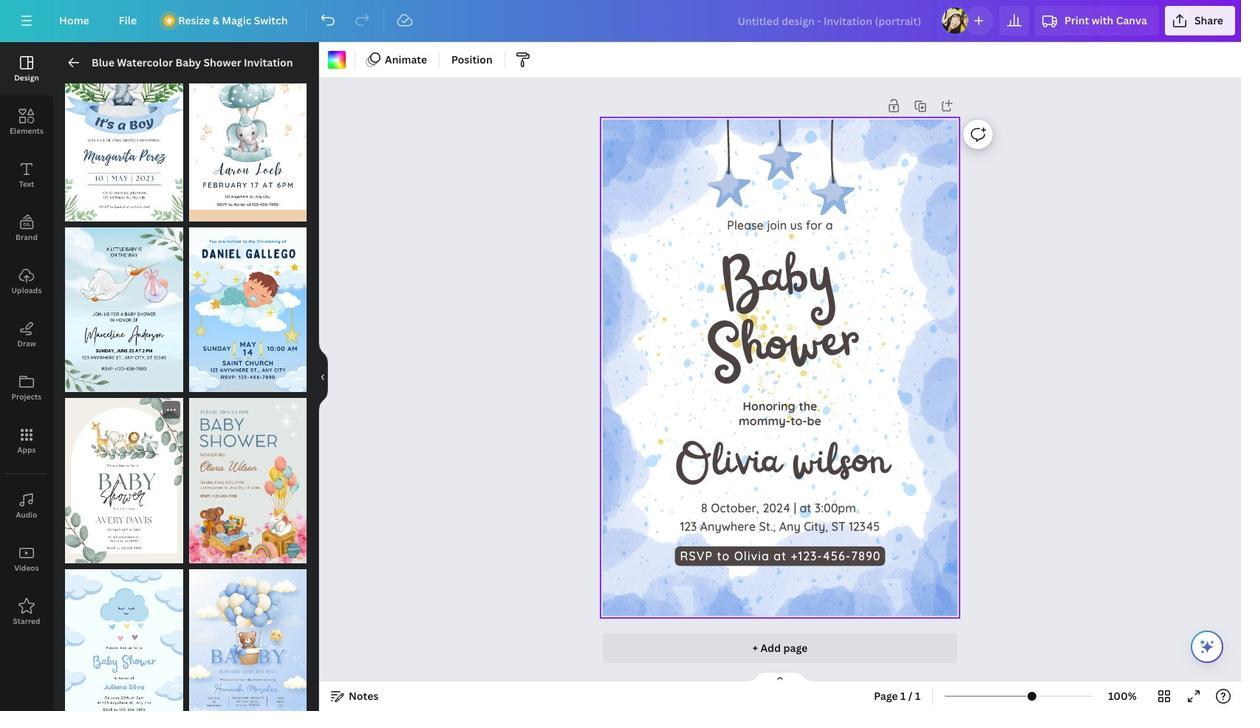 Task type: locate. For each thing, give the bounding box(es) containing it.
blue and white watercolor baby shower invitation group
[[65, 219, 183, 393]]

st
[[832, 519, 846, 534]]

shower
[[204, 55, 241, 69], [703, 302, 864, 401]]

canva
[[1117, 13, 1148, 27]]

design button
[[0, 42, 53, 95]]

honoring the mommy-to-be
[[739, 399, 822, 428]]

at left +123- at the bottom
[[774, 549, 787, 564]]

page 1 / 1
[[875, 690, 921, 704]]

7890
[[852, 549, 882, 564]]

watercolor baby shower invitation card image
[[189, 399, 307, 564]]

blue
[[92, 55, 115, 69]]

shower up to-
[[703, 302, 864, 401]]

home link
[[47, 6, 101, 35]]

1 horizontal spatial at
[[800, 501, 812, 516]]

draw
[[17, 339, 36, 349]]

8
[[701, 501, 708, 516]]

print
[[1065, 13, 1090, 27]]

at
[[800, 501, 812, 516], [774, 549, 787, 564]]

blue cute baby bear baby shower invitation group
[[189, 561, 307, 712]]

canva assistant image
[[1199, 639, 1217, 656]]

mommy-
[[739, 414, 791, 428]]

1 vertical spatial olivia
[[735, 549, 770, 564]]

|
[[794, 501, 797, 516]]

share button
[[1166, 6, 1236, 35]]

1 horizontal spatial 1
[[916, 690, 921, 704]]

position
[[452, 52, 493, 67]]

1 vertical spatial baby
[[718, 236, 838, 331]]

1 left /
[[901, 690, 907, 704]]

notes
[[349, 690, 379, 704]]

with
[[1092, 13, 1114, 27]]

Design title text field
[[726, 6, 935, 35]]

please join us for a
[[728, 218, 834, 233]]

mint and yellow watercolor cute boy baby shower invitation image
[[189, 56, 307, 222]]

us
[[791, 218, 803, 233]]

0 vertical spatial at
[[800, 501, 812, 516]]

print with canva button
[[1036, 6, 1160, 35]]

light blue simple minimalist baby shower invitation image
[[65, 570, 183, 712]]

baby down join
[[718, 236, 838, 331]]

blue and white watercolor baby shower invitation image
[[65, 228, 183, 393]]

brand button
[[0, 202, 53, 255]]

mint and yellow watercolor cute boy baby shower invitation group
[[189, 56, 307, 222]]

olivia up october,
[[674, 434, 779, 500]]

animate
[[385, 52, 427, 67]]

home
[[59, 13, 89, 27]]

&
[[213, 13, 219, 27]]

1 right /
[[916, 690, 921, 704]]

#ffffff image
[[328, 51, 346, 69]]

olivia
[[674, 434, 779, 500], [735, 549, 770, 564]]

blue cute baby bear baby shower invitation image
[[189, 570, 307, 712]]

456-
[[823, 549, 852, 564]]

shower down 'resize & magic switch' button
[[204, 55, 241, 69]]

honoring
[[743, 399, 796, 414]]

videos button
[[0, 533, 53, 586]]

for
[[806, 218, 823, 233]]

0 horizontal spatial shower
[[204, 55, 241, 69]]

page
[[784, 642, 808, 656]]

main menu bar
[[0, 0, 1242, 42]]

+ add page button
[[603, 634, 958, 664]]

join
[[767, 218, 787, 233]]

0 horizontal spatial baby
[[176, 55, 201, 69]]

switch
[[254, 13, 288, 27]]

st.,
[[760, 519, 776, 534]]

rsvp to olivia at +123-456-7890
[[681, 549, 882, 564]]

watercolor baby shower invitation card group
[[189, 390, 307, 564]]

1 horizontal spatial baby
[[718, 236, 838, 331]]

uploads button
[[0, 255, 53, 308]]

at right |
[[800, 501, 812, 516]]

resize
[[178, 13, 210, 27]]

videos
[[14, 563, 39, 574]]

baby down 'resize'
[[176, 55, 201, 69]]

blue and yellow  cute christening invitation group
[[189, 219, 307, 393]]

0 horizontal spatial 1
[[901, 690, 907, 704]]

text button
[[0, 149, 53, 202]]

the
[[799, 399, 818, 414]]

file
[[119, 13, 137, 27]]

a
[[826, 218, 834, 233]]

baby
[[176, 55, 201, 69], [718, 236, 838, 331]]

1 vertical spatial shower
[[703, 302, 864, 401]]

+ add page
[[753, 642, 808, 656]]

0 vertical spatial baby
[[176, 55, 201, 69]]

design
[[14, 72, 39, 83]]

1 vertical spatial at
[[774, 549, 787, 564]]

show pages image
[[745, 672, 816, 684]]

blue watercolor baby shower invitation
[[92, 55, 293, 69]]

wilson
[[791, 434, 887, 500]]

+
[[753, 642, 759, 656]]

12345
[[850, 519, 881, 534]]

1
[[901, 690, 907, 704], [916, 690, 921, 704]]

rsvp
[[681, 549, 713, 564]]

blue and yellow  cute christening invitation image
[[189, 228, 307, 393]]

hide image
[[319, 342, 328, 413]]

123
[[681, 519, 697, 534]]

greenery safari baby shower invitation group
[[65, 399, 183, 564]]

magic
[[222, 13, 252, 27]]

baby inside baby shower
[[718, 236, 838, 331]]

olivia right to at the right bottom of page
[[735, 549, 770, 564]]

side panel tab list
[[0, 42, 53, 639]]

0 vertical spatial shower
[[204, 55, 241, 69]]



Task type: vqa. For each thing, say whether or not it's contained in the screenshot.
list
no



Task type: describe. For each thing, give the bounding box(es) containing it.
2 1 from the left
[[916, 690, 921, 704]]

any
[[780, 519, 801, 534]]

please
[[728, 218, 764, 233]]

invitation welcome baby boy elephant illustration image
[[65, 56, 183, 222]]

to-
[[791, 414, 808, 428]]

100% button
[[1099, 685, 1147, 709]]

resize & magic switch button
[[155, 6, 300, 35]]

file button
[[107, 6, 149, 35]]

watercolor
[[117, 55, 173, 69]]

light blue simple minimalist baby shower invitation group
[[65, 561, 183, 712]]

invitation
[[244, 55, 293, 69]]

123 anywhere st., any city, st 12345
[[681, 519, 881, 534]]

8 october, 2024 | at 3:00pm
[[701, 501, 857, 516]]

projects button
[[0, 362, 53, 415]]

1 1 from the left
[[901, 690, 907, 704]]

baby shower
[[703, 234, 864, 401]]

share
[[1195, 13, 1224, 27]]

elements
[[10, 126, 44, 136]]

audio
[[16, 510, 37, 520]]

animate button
[[362, 48, 433, 72]]

page
[[875, 690, 899, 704]]

text
[[19, 179, 34, 189]]

print with canva
[[1065, 13, 1148, 27]]

+123-
[[791, 549, 823, 564]]

starred
[[13, 617, 40, 627]]

apps button
[[0, 415, 53, 468]]

3:00pm
[[815, 501, 857, 516]]

brand
[[16, 232, 38, 242]]

starred button
[[0, 586, 53, 639]]

add
[[761, 642, 782, 656]]

to
[[717, 549, 731, 564]]

notes button
[[325, 685, 385, 709]]

2024
[[763, 501, 791, 516]]

october,
[[711, 501, 760, 516]]

0 horizontal spatial at
[[774, 549, 787, 564]]

greenery safari baby shower invitation image
[[65, 399, 183, 564]]

100%
[[1109, 690, 1138, 704]]

city,
[[804, 519, 829, 534]]

projects
[[12, 392, 42, 402]]

apps
[[17, 445, 36, 455]]

resize & magic switch
[[178, 13, 288, 27]]

0 vertical spatial olivia
[[674, 434, 779, 500]]

olivia wilson
[[674, 434, 887, 500]]

be
[[808, 414, 822, 428]]

draw button
[[0, 308, 53, 362]]

anywhere
[[701, 519, 756, 534]]

invitation welcome baby boy elephant illustration group
[[65, 56, 183, 222]]

audio button
[[0, 480, 53, 533]]

/
[[909, 690, 913, 704]]

1 horizontal spatial shower
[[703, 302, 864, 401]]

uploads
[[11, 285, 42, 296]]

elements button
[[0, 95, 53, 149]]

position button
[[446, 48, 499, 72]]



